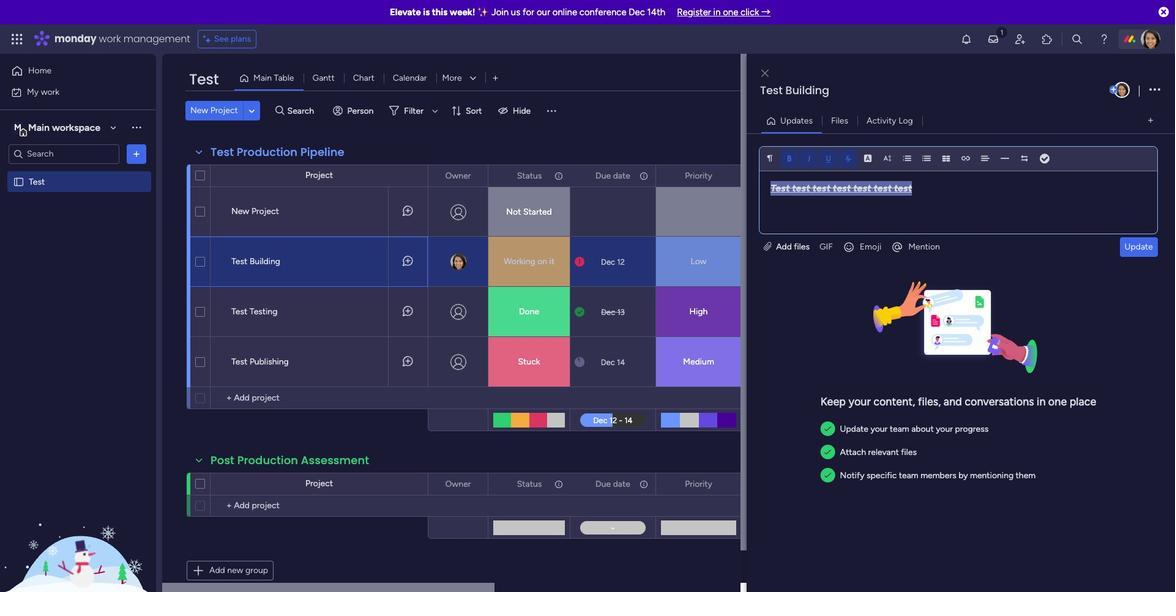 Task type: locate. For each thing, give the bounding box(es) containing it.
test
[[793, 182, 811, 194], [813, 182, 831, 194], [833, 182, 851, 194], [854, 182, 872, 194], [874, 182, 892, 194], [895, 182, 913, 194]]

lottie animation image
[[0, 469, 156, 593]]

main inside button
[[254, 73, 272, 83]]

1 column information image from the top
[[554, 171, 564, 181]]

0 horizontal spatial files
[[794, 242, 810, 252]]

calendar button
[[384, 69, 436, 88]]

line image
[[1001, 154, 1010, 163]]

production down v2 search icon
[[237, 145, 298, 160]]

team left about
[[890, 424, 910, 435]]

team for members
[[899, 471, 919, 482]]

workspace image
[[12, 121, 24, 134]]

1 vertical spatial new project
[[231, 206, 279, 217]]

add new group
[[209, 566, 268, 576]]

in left place
[[1037, 395, 1046, 409]]

project inside button
[[210, 105, 238, 116]]

1 due date from the top
[[596, 171, 631, 181]]

working on it
[[504, 257, 555, 267]]

gantt button
[[303, 69, 344, 88]]

pipeline
[[301, 145, 345, 160]]

activity log
[[867, 115, 914, 126]]

dec left 13
[[601, 308, 616, 317]]

status field for assessment
[[514, 478, 545, 491]]

0 vertical spatial add
[[777, 242, 792, 252]]

help image
[[1099, 33, 1111, 45]]

1 vertical spatial column information image
[[554, 480, 564, 490]]

files left gif
[[794, 242, 810, 252]]

0 vertical spatial building
[[786, 83, 830, 98]]

james peterson image
[[1142, 29, 1161, 49]]

test down size icon
[[874, 182, 892, 194]]

0 vertical spatial in
[[714, 7, 721, 18]]

add for add new group
[[209, 566, 225, 576]]

test list box
[[0, 169, 156, 358]]

2 due date field from the top
[[593, 478, 634, 491]]

rtl ltr image
[[1021, 154, 1029, 163]]

on
[[538, 257, 548, 267]]

1 horizontal spatial options image
[[724, 474, 733, 495]]

0 vertical spatial date
[[613, 171, 631, 181]]

dec left 14
[[601, 358, 615, 367]]

your right about
[[936, 424, 954, 435]]

status for post production assessment
[[517, 479, 542, 490]]

0 vertical spatial due date
[[596, 171, 631, 181]]

main left table
[[254, 73, 272, 83]]

1 horizontal spatial building
[[786, 83, 830, 98]]

new
[[227, 566, 243, 576]]

home button
[[7, 61, 132, 81]]

0 vertical spatial owner
[[446, 171, 471, 181]]

attach
[[841, 448, 867, 458]]

test inside "list box"
[[29, 177, 45, 187]]

files down update your team about your progress
[[902, 448, 917, 458]]

priority
[[685, 171, 713, 181], [685, 479, 713, 490]]

checklist image
[[1040, 155, 1050, 163]]

status
[[517, 171, 542, 181], [517, 479, 542, 490]]

options image
[[1150, 82, 1161, 98], [130, 148, 143, 160], [471, 166, 480, 186], [554, 166, 562, 186], [639, 166, 647, 186], [471, 474, 480, 495], [554, 474, 562, 495]]

0 vertical spatial update
[[1125, 242, 1154, 252]]

0 horizontal spatial update
[[841, 424, 869, 435]]

register in one click →
[[677, 7, 771, 18]]

chart
[[353, 73, 375, 83]]

+ Add project text field
[[217, 391, 316, 406], [217, 499, 316, 514]]

1 vertical spatial main
[[28, 122, 50, 133]]

progress
[[956, 424, 989, 435]]

Priority field
[[682, 169, 716, 183], [682, 478, 716, 491]]

1 vertical spatial status
[[517, 479, 542, 490]]

text color image
[[864, 154, 873, 163]]

update inside button
[[1125, 242, 1154, 252]]

new
[[190, 105, 208, 116], [231, 206, 249, 217]]

1 vertical spatial files
[[902, 448, 917, 458]]

notify specific team members by mentioning them
[[841, 471, 1036, 482]]

main table button
[[235, 69, 303, 88]]

table image
[[942, 154, 951, 163]]

add view image
[[493, 74, 498, 83]]

1 priority from the top
[[685, 171, 713, 181]]

1 vertical spatial building
[[250, 257, 280, 267]]

0 vertical spatial production
[[237, 145, 298, 160]]

apps image
[[1042, 33, 1054, 45]]

2 owner from the top
[[446, 479, 471, 490]]

production right post
[[237, 453, 298, 468]]

0 vertical spatial + add project text field
[[217, 391, 316, 406]]

1 date from the top
[[613, 171, 631, 181]]

0 horizontal spatial building
[[250, 257, 280, 267]]

building up testing
[[250, 257, 280, 267]]

0 vertical spatial priority field
[[682, 169, 716, 183]]

monday work management
[[55, 32, 190, 46]]

test down text color icon at the right top of the page
[[854, 182, 872, 194]]

2 + add project text field from the top
[[217, 499, 316, 514]]

status for test production pipeline
[[517, 171, 542, 181]]

2 column information image from the top
[[554, 480, 564, 490]]

1 vertical spatial priority field
[[682, 478, 716, 491]]

members
[[921, 471, 957, 482]]

Due date field
[[593, 169, 634, 183], [593, 478, 634, 491]]

in
[[714, 7, 721, 18], [1037, 395, 1046, 409]]

main inside workspace selection element
[[28, 122, 50, 133]]

test down 'underline' image
[[813, 182, 831, 194]]

1 vertical spatial + add project text field
[[217, 499, 316, 514]]

1 due from the top
[[596, 171, 611, 181]]

add
[[777, 242, 792, 252], [209, 566, 225, 576]]

plans
[[231, 34, 251, 44]]

v2 overdue deadline image
[[575, 256, 585, 268]]

2 status field from the top
[[514, 478, 545, 491]]

in right register
[[714, 7, 721, 18]]

0 horizontal spatial in
[[714, 7, 721, 18]]

0 vertical spatial status
[[517, 171, 542, 181]]

0 vertical spatial owner field
[[442, 169, 474, 183]]

format image
[[766, 154, 775, 163]]

them
[[1016, 471, 1036, 482]]

test building up 'updates'
[[761, 83, 830, 98]]

1 horizontal spatial one
[[1049, 395, 1068, 409]]

this
[[432, 7, 448, 18]]

close image
[[762, 69, 769, 78]]

0 vertical spatial column information image
[[639, 171, 649, 181]]

assessment
[[301, 453, 369, 468]]

1 vertical spatial owner
[[446, 479, 471, 490]]

test building up the "test testing"
[[231, 257, 280, 267]]

and
[[944, 395, 963, 409]]

1 horizontal spatial work
[[99, 32, 121, 46]]

online
[[553, 7, 578, 18]]

0 horizontal spatial options image
[[639, 474, 647, 495]]

conversations
[[965, 395, 1035, 409]]

invite members image
[[1015, 33, 1027, 45]]

Status field
[[514, 169, 545, 183], [514, 478, 545, 491]]

update for update
[[1125, 242, 1154, 252]]

your right keep
[[849, 395, 871, 409]]

owner
[[446, 171, 471, 181], [446, 479, 471, 490]]

0 vertical spatial due date field
[[593, 169, 634, 183]]

0 vertical spatial main
[[254, 73, 272, 83]]

activity log button
[[858, 111, 923, 131]]

Owner field
[[442, 169, 474, 183], [442, 478, 474, 491]]

work right monday
[[99, 32, 121, 46]]

Search in workspace field
[[26, 147, 102, 161]]

0 vertical spatial work
[[99, 32, 121, 46]]

team right specific
[[899, 471, 919, 482]]

0 vertical spatial team
[[890, 424, 910, 435]]

1 horizontal spatial add
[[777, 242, 792, 252]]

one left place
[[1049, 395, 1068, 409]]

1 status field from the top
[[514, 169, 545, 183]]

place
[[1070, 395, 1097, 409]]

size image
[[884, 154, 892, 163]]

→
[[762, 7, 771, 18]]

1 horizontal spatial update
[[1125, 242, 1154, 252]]

0 horizontal spatial add
[[209, 566, 225, 576]]

1. numbers image
[[903, 154, 912, 163]]

0 vertical spatial due
[[596, 171, 611, 181]]

is
[[423, 7, 430, 18]]

for
[[523, 7, 535, 18]]

main
[[254, 73, 272, 83], [28, 122, 50, 133]]

main right workspace image
[[28, 122, 50, 133]]

my
[[27, 87, 39, 97]]

date for second column information icon from the bottom of the page
[[613, 171, 631, 181]]

0 vertical spatial new
[[190, 105, 208, 116]]

1 vertical spatial update
[[841, 424, 869, 435]]

2 due from the top
[[596, 479, 611, 490]]

0 vertical spatial status field
[[514, 169, 545, 183]]

one
[[723, 7, 739, 18], [1049, 395, 1068, 409]]

underline image
[[825, 154, 833, 163]]

work right my
[[41, 87, 59, 97]]

test publishing
[[231, 357, 289, 367]]

test down 'close' icon
[[761, 83, 783, 98]]

1 vertical spatial owner field
[[442, 478, 474, 491]]

files
[[794, 242, 810, 252], [902, 448, 917, 458]]

hide
[[513, 106, 531, 116]]

1 horizontal spatial new
[[231, 206, 249, 217]]

dapulse attachment image
[[764, 242, 772, 252]]

3 test from the left
[[833, 182, 851, 194]]

0 vertical spatial one
[[723, 7, 739, 18]]

option
[[0, 171, 156, 173]]

home
[[28, 66, 52, 76]]

+ add project text field down post production assessment field
[[217, 499, 316, 514]]

1 horizontal spatial main
[[254, 73, 272, 83]]

1 vertical spatial work
[[41, 87, 59, 97]]

your for team
[[871, 424, 888, 435]]

Test field
[[186, 69, 222, 90]]

dec for dec 12
[[601, 258, 616, 267]]

+ add project text field down publishing
[[217, 391, 316, 406]]

add view image
[[1149, 116, 1154, 126]]

us
[[511, 7, 521, 18]]

column information image
[[639, 171, 649, 181], [639, 480, 649, 490]]

&bull; bullets image
[[923, 154, 931, 163]]

add left the new
[[209, 566, 225, 576]]

0 horizontal spatial main
[[28, 122, 50, 133]]

2 date from the top
[[613, 479, 631, 490]]

1 priority field from the top
[[682, 169, 716, 183]]

1 + add project text field from the top
[[217, 391, 316, 406]]

Test Production Pipeline field
[[208, 145, 348, 160]]

link image
[[962, 154, 971, 163]]

due date field for second column information icon from the bottom of the page
[[593, 169, 634, 183]]

one left click
[[723, 7, 739, 18]]

bold image
[[786, 154, 794, 163]]

hide button
[[493, 101, 538, 121]]

due date field for second column information icon
[[593, 478, 634, 491]]

main for main table
[[254, 73, 272, 83]]

add right dapulse attachment icon
[[777, 242, 792, 252]]

0 vertical spatial test building
[[761, 83, 830, 98]]

not started
[[507, 207, 552, 217]]

options image
[[639, 474, 647, 495], [724, 474, 733, 495]]

filter button
[[385, 101, 443, 121]]

test right public board image
[[29, 177, 45, 187]]

date for second column information icon
[[613, 479, 631, 490]]

team
[[890, 424, 910, 435], [899, 471, 919, 482]]

test
[[189, 69, 219, 89], [761, 83, 783, 98], [211, 145, 234, 160], [29, 177, 45, 187], [231, 257, 248, 267], [231, 307, 248, 317], [231, 357, 248, 367]]

group
[[246, 566, 268, 576]]

work inside button
[[41, 87, 59, 97]]

1 vertical spatial priority
[[685, 479, 713, 490]]

test right ﻿test
[[793, 182, 811, 194]]

due date
[[596, 171, 631, 181], [596, 479, 631, 490]]

production inside test production pipeline field
[[237, 145, 298, 160]]

1 vertical spatial in
[[1037, 395, 1046, 409]]

work for monday
[[99, 32, 121, 46]]

add inside button
[[209, 566, 225, 576]]

0 horizontal spatial test building
[[231, 257, 280, 267]]

main workspace
[[28, 122, 100, 133]]

register
[[677, 7, 712, 18]]

1 vertical spatial due date
[[596, 479, 631, 490]]

see
[[214, 34, 229, 44]]

add files
[[774, 242, 810, 252]]

1 vertical spatial due
[[596, 479, 611, 490]]

project
[[210, 105, 238, 116], [306, 170, 333, 181], [252, 206, 279, 217], [306, 479, 333, 489]]

1 vertical spatial column information image
[[639, 480, 649, 490]]

column information image
[[554, 171, 564, 181], [554, 480, 564, 490]]

updates button
[[762, 111, 822, 131]]

1 horizontal spatial files
[[902, 448, 917, 458]]

0 horizontal spatial one
[[723, 7, 739, 18]]

main for main workspace
[[28, 122, 50, 133]]

1 vertical spatial date
[[613, 479, 631, 490]]

building up 'updates'
[[786, 83, 830, 98]]

test down 1. numbers image
[[895, 182, 913, 194]]

new project button
[[186, 101, 243, 121]]

column information image for post production assessment
[[554, 480, 564, 490]]

search everything image
[[1072, 33, 1084, 45]]

0 vertical spatial files
[[794, 242, 810, 252]]

1 horizontal spatial test building
[[761, 83, 830, 98]]

project left angle down image
[[210, 105, 238, 116]]

1 image
[[997, 25, 1008, 39]]

building
[[786, 83, 830, 98], [250, 257, 280, 267]]

dec
[[629, 7, 645, 18], [601, 258, 616, 267], [601, 308, 616, 317], [601, 358, 615, 367]]

0 horizontal spatial work
[[41, 87, 59, 97]]

1 vertical spatial production
[[237, 453, 298, 468]]

0 vertical spatial priority
[[685, 171, 713, 181]]

1 vertical spatial due date field
[[593, 478, 634, 491]]

0 vertical spatial column information image
[[554, 171, 564, 181]]

production inside post production assessment field
[[237, 453, 298, 468]]

update for update your team about your progress
[[841, 424, 869, 435]]

join
[[492, 7, 509, 18]]

2 owner field from the top
[[442, 478, 474, 491]]

2 options image from the left
[[724, 474, 733, 495]]

test up new project button
[[189, 69, 219, 89]]

column information image for test production pipeline
[[554, 171, 564, 181]]

chart button
[[344, 69, 384, 88]]

dec left the 12 on the top right
[[601, 258, 616, 267]]

your
[[849, 395, 871, 409], [871, 424, 888, 435], [936, 424, 954, 435]]

arrow down image
[[428, 103, 443, 118]]

test building
[[761, 83, 830, 98], [231, 257, 280, 267]]

mention
[[909, 242, 941, 252]]

1 due date field from the top
[[593, 169, 634, 183]]

test testing
[[231, 307, 278, 317]]

0 horizontal spatial new
[[190, 105, 208, 116]]

1 vertical spatial new
[[231, 206, 249, 217]]

﻿test test test test test test test
[[771, 182, 913, 194]]

work for my
[[41, 87, 59, 97]]

2 status from the top
[[517, 479, 542, 490]]

add new group button
[[187, 562, 274, 581]]

0 vertical spatial new project
[[190, 105, 238, 116]]

date
[[613, 171, 631, 181], [613, 479, 631, 490]]

your up attach relevant files
[[871, 424, 888, 435]]

1 vertical spatial team
[[899, 471, 919, 482]]

1 status from the top
[[517, 171, 542, 181]]

1 vertical spatial status field
[[514, 478, 545, 491]]

workspace options image
[[130, 121, 143, 134]]

test down strikethrough icon at right top
[[833, 182, 851, 194]]

keep
[[821, 395, 846, 409]]

1 vertical spatial add
[[209, 566, 225, 576]]

1 vertical spatial test building
[[231, 257, 280, 267]]

calendar
[[393, 73, 427, 83]]

emoji button
[[838, 237, 887, 257]]



Task type: vqa. For each thing, say whether or not it's contained in the screenshot.
low
yes



Task type: describe. For each thing, give the bounding box(es) containing it.
select product image
[[11, 33, 23, 45]]

add for add files
[[777, 242, 792, 252]]

register in one click → link
[[677, 7, 771, 18]]

dapulse addbtn image
[[1110, 86, 1118, 94]]

lottie animation element
[[0, 469, 156, 593]]

dec 13
[[601, 308, 625, 317]]

dec for dec 13
[[601, 308, 616, 317]]

test building inside field
[[761, 83, 830, 98]]

team for about
[[890, 424, 910, 435]]

1 owner from the top
[[446, 171, 471, 181]]

new project inside button
[[190, 105, 238, 116]]

6 test from the left
[[895, 182, 913, 194]]

update your team about your progress
[[841, 424, 989, 435]]

14th
[[648, 7, 666, 18]]

files,
[[918, 395, 942, 409]]

building inside field
[[786, 83, 830, 98]]

table
[[274, 73, 294, 83]]

specific
[[867, 471, 897, 482]]

about
[[912, 424, 934, 435]]

2 test from the left
[[813, 182, 831, 194]]

high
[[690, 307, 708, 317]]

gantt
[[313, 73, 335, 83]]

test inside field
[[189, 69, 219, 89]]

activity
[[867, 115, 897, 126]]

due for second column information icon
[[596, 479, 611, 490]]

public board image
[[13, 176, 24, 188]]

elevate
[[390, 7, 421, 18]]

14
[[617, 358, 625, 367]]

medium
[[684, 357, 715, 367]]

sort button
[[446, 101, 490, 121]]

files button
[[822, 111, 858, 131]]

log
[[899, 115, 914, 126]]

workspace
[[52, 122, 100, 133]]

filter
[[404, 106, 424, 116]]

testing
[[250, 307, 278, 317]]

started
[[524, 207, 552, 217]]

gif button
[[815, 237, 838, 257]]

project down test production pipeline field
[[252, 206, 279, 217]]

1 options image from the left
[[639, 474, 647, 495]]

james peterson image
[[1115, 82, 1130, 98]]

dec 14
[[601, 358, 625, 367]]

1 vertical spatial one
[[1049, 395, 1068, 409]]

dec for dec 14
[[601, 358, 615, 367]]

test left publishing
[[231, 357, 248, 367]]

1 column information image from the top
[[639, 171, 649, 181]]

﻿test
[[771, 182, 790, 194]]

notifications image
[[961, 33, 973, 45]]

person button
[[328, 101, 381, 121]]

test production pipeline
[[211, 145, 345, 160]]

production for post
[[237, 453, 298, 468]]

my work
[[27, 87, 59, 97]]

publishing
[[250, 357, 289, 367]]

content,
[[874, 395, 916, 409]]

1 test from the left
[[793, 182, 811, 194]]

2 column information image from the top
[[639, 480, 649, 490]]

due for second column information icon from the bottom of the page
[[596, 171, 611, 181]]

see plans
[[214, 34, 251, 44]]

gif
[[820, 242, 833, 252]]

inbox image
[[988, 33, 1000, 45]]

attach relevant files
[[841, 448, 917, 458]]

v2 search image
[[276, 104, 284, 118]]

align image
[[982, 154, 990, 163]]

relevant
[[869, 448, 900, 458]]

test left testing
[[231, 307, 248, 317]]

update button
[[1120, 237, 1159, 257]]

low
[[691, 257, 707, 267]]

project down pipeline
[[306, 170, 333, 181]]

menu image
[[546, 105, 558, 117]]

mention button
[[887, 237, 945, 257]]

your for content,
[[849, 395, 871, 409]]

files
[[832, 115, 849, 126]]

stuck
[[518, 357, 540, 367]]

post production assessment
[[211, 453, 369, 468]]

workspace selection element
[[12, 120, 102, 136]]

sort
[[466, 106, 482, 116]]

2 due date from the top
[[596, 479, 631, 490]]

13
[[618, 308, 625, 317]]

angle down image
[[249, 106, 255, 115]]

keep your content, files, and conversations in one place
[[821, 395, 1097, 409]]

test down new project button
[[211, 145, 234, 160]]

click
[[741, 7, 760, 18]]

production for test
[[237, 145, 298, 160]]

strikethrough image
[[844, 154, 853, 163]]

italic image
[[805, 154, 814, 163]]

status field for pipeline
[[514, 169, 545, 183]]

2 priority field from the top
[[682, 478, 716, 491]]

monday
[[55, 32, 96, 46]]

done
[[519, 307, 540, 317]]

post
[[211, 453, 234, 468]]

1 horizontal spatial in
[[1037, 395, 1046, 409]]

dec left 14th
[[629, 7, 645, 18]]

main table
[[254, 73, 294, 83]]

person
[[348, 106, 374, 116]]

v2 done deadline image
[[575, 307, 585, 318]]

notify
[[841, 471, 865, 482]]

more
[[442, 73, 462, 83]]

project down the assessment
[[306, 479, 333, 489]]

Search field
[[284, 102, 321, 119]]

more button
[[436, 69, 485, 88]]

by
[[959, 471, 969, 482]]

2 priority from the top
[[685, 479, 713, 490]]

conference
[[580, 7, 627, 18]]

test up the "test testing"
[[231, 257, 248, 267]]

Post Production Assessment field
[[208, 453, 372, 469]]

updates
[[781, 115, 813, 126]]

5 test from the left
[[874, 182, 892, 194]]

see plans button
[[198, 30, 257, 48]]

new inside button
[[190, 105, 208, 116]]

m
[[14, 122, 21, 133]]

my work button
[[7, 82, 132, 102]]

our
[[537, 7, 551, 18]]

4 test from the left
[[854, 182, 872, 194]]

✨
[[478, 7, 489, 18]]

working
[[504, 257, 536, 267]]

1 owner field from the top
[[442, 169, 474, 183]]

Test Building field
[[758, 83, 1108, 99]]



